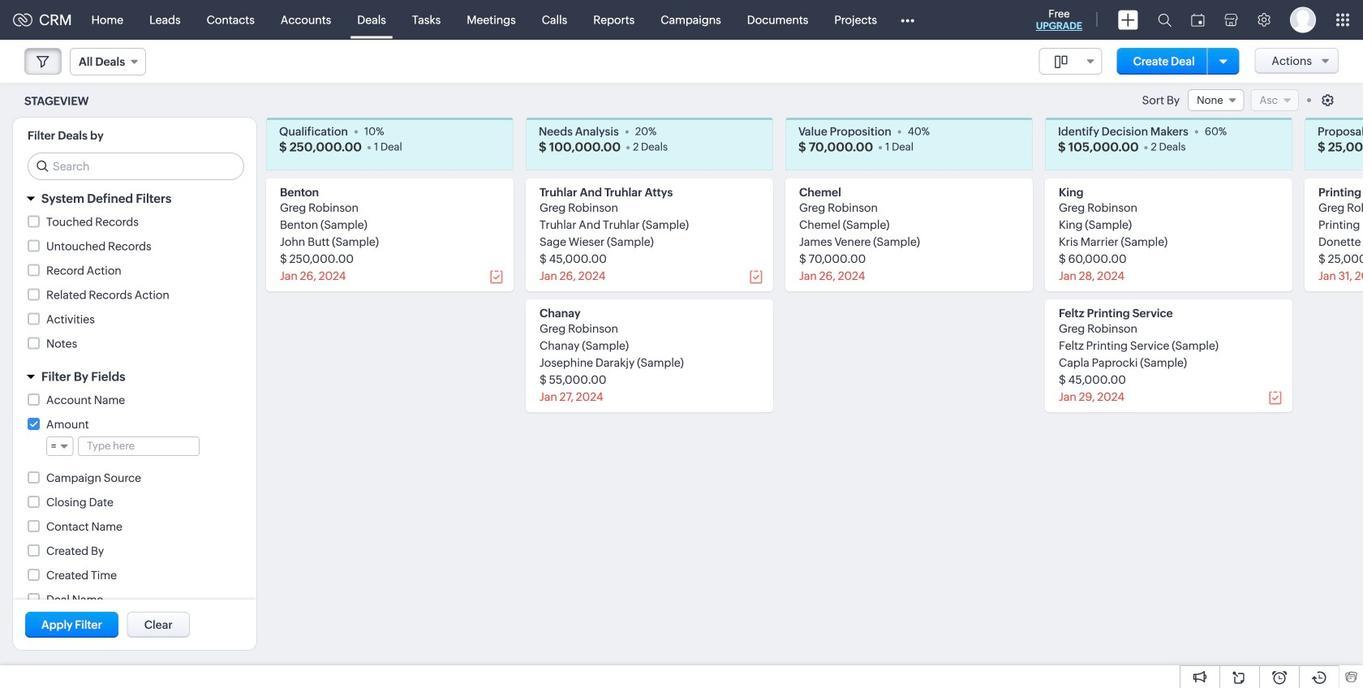 Task type: describe. For each thing, give the bounding box(es) containing it.
Other Modules field
[[890, 7, 925, 33]]

calendar image
[[1192, 13, 1205, 26]]

profile element
[[1281, 0, 1326, 39]]

profile image
[[1291, 7, 1317, 33]]

search element
[[1149, 0, 1182, 40]]

logo image
[[13, 13, 32, 26]]



Task type: locate. For each thing, give the bounding box(es) containing it.
create menu element
[[1109, 0, 1149, 39]]

create menu image
[[1119, 10, 1139, 30]]

Type here text field
[[79, 438, 199, 455]]

None field
[[70, 48, 146, 75], [1040, 48, 1103, 75], [1188, 89, 1245, 111], [46, 437, 73, 456], [70, 48, 146, 75], [1188, 89, 1245, 111], [46, 437, 73, 456]]

none field size
[[1040, 48, 1103, 75]]

search image
[[1158, 13, 1172, 27]]

size image
[[1055, 54, 1068, 69]]

Search text field
[[28, 153, 244, 179]]



Task type: vqa. For each thing, say whether or not it's contained in the screenshot.
profile "element" in the right of the page
yes



